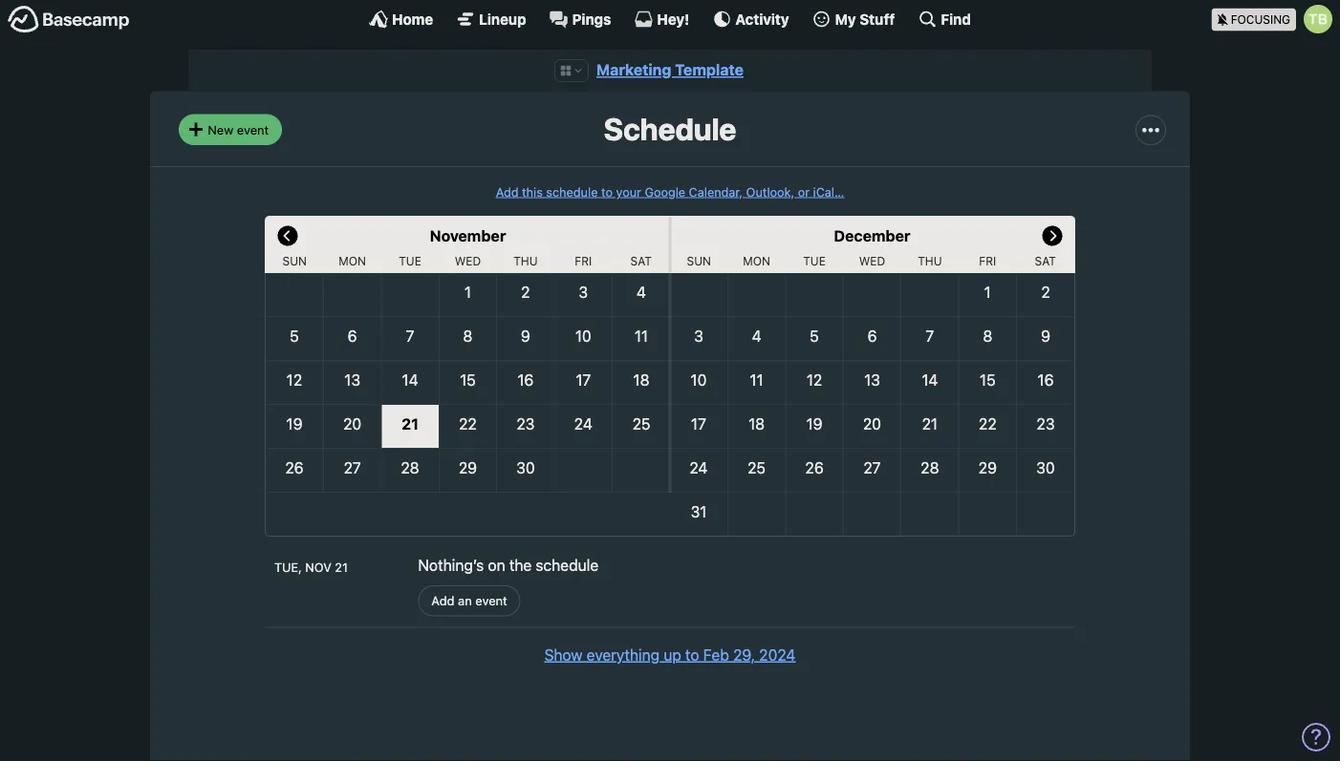 Task type: locate. For each thing, give the bounding box(es) containing it.
tue for december
[[803, 254, 826, 268]]

find
[[941, 11, 971, 27]]

sat for november
[[631, 254, 652, 268]]

1 mon from the left
[[339, 254, 366, 268]]

1 vertical spatial add
[[432, 594, 455, 608]]

mon
[[339, 254, 366, 268], [743, 254, 770, 268]]

thu
[[514, 254, 538, 268], [918, 254, 942, 268]]

wed
[[455, 254, 481, 268], [859, 254, 885, 268]]

add for add this schedule to your google calendar, outlook, or ical…
[[496, 184, 519, 199]]

event right an
[[475, 594, 507, 608]]

2 sun from the left
[[687, 254, 711, 268]]

schedule right 'the'
[[536, 557, 599, 575]]

1 tue from the left
[[399, 254, 421, 268]]

0 horizontal spatial wed
[[455, 254, 481, 268]]

new
[[208, 122, 233, 137]]

1 horizontal spatial add
[[496, 184, 519, 199]]

focusing
[[1231, 13, 1291, 26]]

schedule right this
[[546, 184, 598, 199]]

1 vertical spatial to
[[685, 646, 699, 664]]

tim burton image
[[1304, 5, 1333, 33]]

my stuff
[[835, 11, 895, 27]]

1 sun from the left
[[283, 254, 307, 268]]

0 horizontal spatial tue
[[399, 254, 421, 268]]

0 horizontal spatial mon
[[339, 254, 366, 268]]

find button
[[918, 10, 971, 29]]

add left this
[[496, 184, 519, 199]]

feb
[[703, 646, 729, 664]]

lineup
[[479, 11, 526, 27]]

marketing template
[[597, 61, 744, 79]]

1 horizontal spatial event
[[475, 594, 507, 608]]

fri for december
[[979, 254, 996, 268]]

1 horizontal spatial tue
[[803, 254, 826, 268]]

0 horizontal spatial sat
[[631, 254, 652, 268]]

wed for december
[[859, 254, 885, 268]]

0 horizontal spatial event
[[237, 122, 269, 137]]

schedule
[[546, 184, 598, 199], [536, 557, 599, 575]]

0 vertical spatial event
[[237, 122, 269, 137]]

home link
[[369, 10, 433, 29]]

wed down december
[[859, 254, 885, 268]]

0 horizontal spatial to
[[601, 184, 613, 199]]

add an event link
[[418, 586, 521, 617]]

add left an
[[432, 594, 455, 608]]

new event
[[208, 122, 269, 137]]

29,
[[733, 646, 755, 664]]

1 horizontal spatial fri
[[979, 254, 996, 268]]

to inside button
[[685, 646, 699, 664]]

fri
[[575, 254, 592, 268], [979, 254, 996, 268]]

to right up at the bottom of page
[[685, 646, 699, 664]]

1 horizontal spatial wed
[[859, 254, 885, 268]]

tue,
[[274, 560, 302, 575]]

show        everything      up to        feb 29, 2024 button
[[544, 644, 796, 667]]

0 horizontal spatial thu
[[514, 254, 538, 268]]

1 fri from the left
[[575, 254, 592, 268]]

2 thu from the left
[[918, 254, 942, 268]]

1 horizontal spatial mon
[[743, 254, 770, 268]]

add this schedule to your google calendar, outlook, or ical… link
[[496, 184, 844, 199]]

2 wed from the left
[[859, 254, 885, 268]]

november
[[430, 227, 506, 245]]

sat
[[631, 254, 652, 268], [1035, 254, 1056, 268]]

1 sat from the left
[[631, 254, 652, 268]]

to for your
[[601, 184, 613, 199]]

2 mon from the left
[[743, 254, 770, 268]]

wed down november
[[455, 254, 481, 268]]

to left the your on the left
[[601, 184, 613, 199]]

0 horizontal spatial fri
[[575, 254, 592, 268]]

to for feb
[[685, 646, 699, 664]]

marketing
[[597, 61, 671, 79]]

2 tue from the left
[[803, 254, 826, 268]]

hey! button
[[634, 10, 690, 29]]

1 thu from the left
[[514, 254, 538, 268]]

stuff
[[860, 11, 895, 27]]

1 horizontal spatial thu
[[918, 254, 942, 268]]

everything
[[587, 646, 660, 664]]

1 horizontal spatial sat
[[1035, 254, 1056, 268]]

0 horizontal spatial add
[[432, 594, 455, 608]]

0 vertical spatial to
[[601, 184, 613, 199]]

sat for december
[[1035, 254, 1056, 268]]

1 horizontal spatial sun
[[687, 254, 711, 268]]

0 vertical spatial add
[[496, 184, 519, 199]]

0 horizontal spatial sun
[[283, 254, 307, 268]]

2 sat from the left
[[1035, 254, 1056, 268]]

1 wed from the left
[[455, 254, 481, 268]]

2 fri from the left
[[979, 254, 996, 268]]

event
[[237, 122, 269, 137], [475, 594, 507, 608]]

1 horizontal spatial to
[[685, 646, 699, 664]]

sun
[[283, 254, 307, 268], [687, 254, 711, 268]]

tue
[[399, 254, 421, 268], [803, 254, 826, 268]]

main element
[[0, 0, 1340, 37]]

outlook,
[[746, 184, 795, 199]]

this
[[522, 184, 543, 199]]

sun for december
[[687, 254, 711, 268]]

to
[[601, 184, 613, 199], [685, 646, 699, 664]]

add
[[496, 184, 519, 199], [432, 594, 455, 608]]

event right "new"
[[237, 122, 269, 137]]



Task type: describe. For each thing, give the bounding box(es) containing it.
thu for december
[[918, 254, 942, 268]]

my stuff button
[[812, 10, 895, 29]]

tue, nov 21
[[274, 560, 348, 575]]

mon for november
[[339, 254, 366, 268]]

marketing template link
[[597, 61, 744, 79]]

lineup link
[[456, 10, 526, 29]]

1 vertical spatial schedule
[[536, 557, 599, 575]]

template
[[675, 61, 744, 79]]

activity link
[[713, 10, 789, 29]]

0 vertical spatial schedule
[[546, 184, 598, 199]]

show        everything      up to        feb 29, 2024
[[544, 646, 796, 664]]

pings button
[[549, 10, 611, 29]]

add an event
[[432, 594, 507, 608]]

my
[[835, 11, 856, 27]]

december
[[834, 227, 911, 245]]

tue for november
[[399, 254, 421, 268]]

google
[[645, 184, 686, 199]]

nov
[[305, 560, 332, 575]]

thu for november
[[514, 254, 538, 268]]

add for add an event
[[432, 594, 455, 608]]

the
[[509, 557, 532, 575]]

an
[[458, 594, 472, 608]]

pings
[[572, 11, 611, 27]]

calendar,
[[689, 184, 743, 199]]

home
[[392, 11, 433, 27]]

your
[[616, 184, 641, 199]]

switch accounts image
[[8, 5, 130, 34]]

hey!
[[657, 11, 690, 27]]

2024
[[759, 646, 796, 664]]

up
[[664, 646, 681, 664]]

nothing's on the schedule
[[418, 557, 599, 575]]

new event link
[[179, 114, 282, 145]]

activity
[[735, 11, 789, 27]]

or
[[798, 184, 810, 199]]

mon for december
[[743, 254, 770, 268]]

show
[[544, 646, 583, 664]]

wed for november
[[455, 254, 481, 268]]

add this schedule to your google calendar, outlook, or ical…
[[496, 184, 844, 199]]

21
[[335, 560, 348, 575]]

sun for november
[[283, 254, 307, 268]]

nothing's
[[418, 557, 484, 575]]

on
[[488, 557, 505, 575]]

ical…
[[813, 184, 844, 199]]

1 vertical spatial event
[[475, 594, 507, 608]]

focusing button
[[1212, 0, 1340, 37]]

schedule
[[604, 110, 736, 147]]

fri for november
[[575, 254, 592, 268]]



Task type: vqa. For each thing, say whether or not it's contained in the screenshot.
the Jared Davis icon
no



